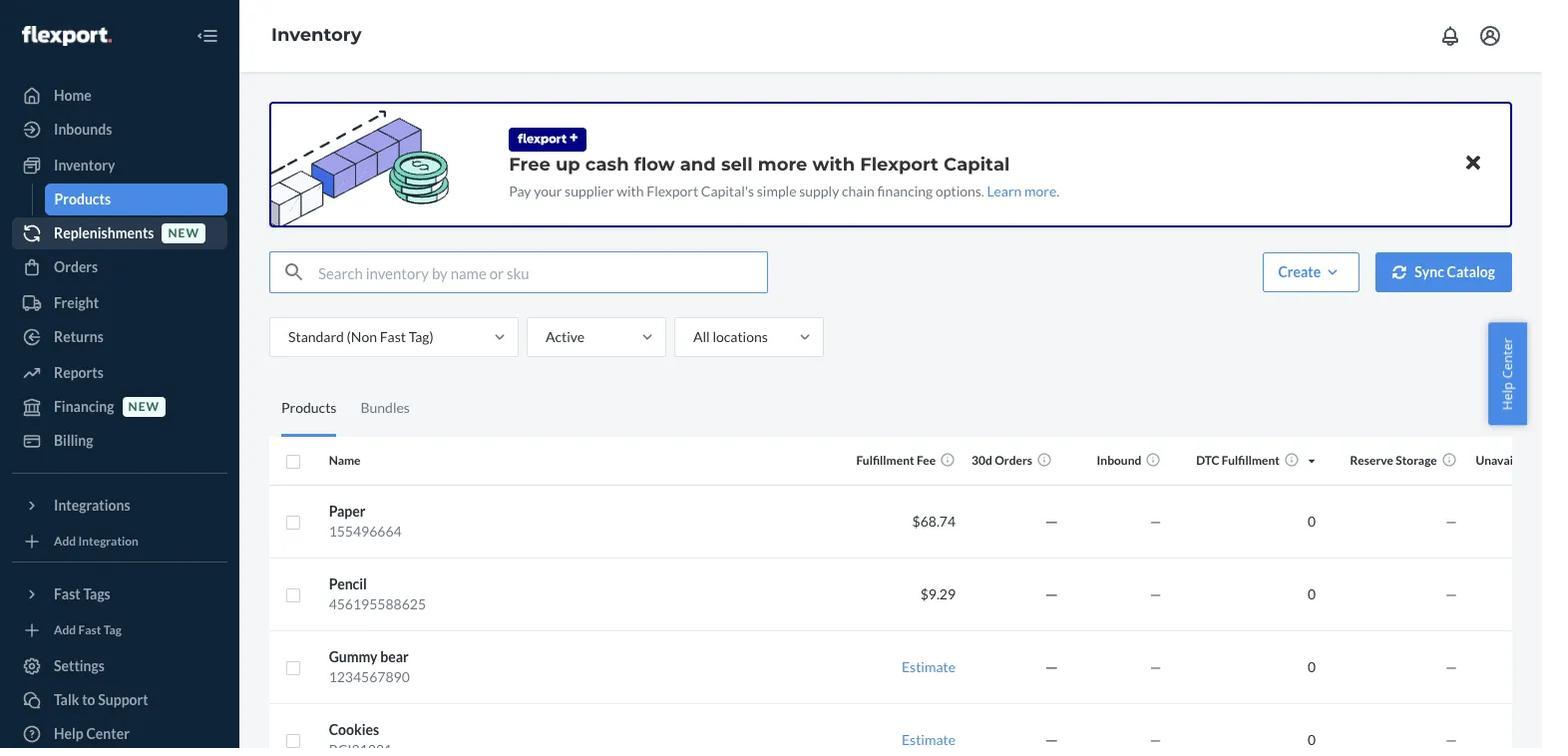 Task type: locate. For each thing, give the bounding box(es) containing it.
learn more link
[[987, 183, 1057, 200]]

more right learn
[[1025, 183, 1057, 200]]

fast
[[380, 328, 406, 345], [54, 586, 81, 603], [78, 623, 101, 638]]

estimate link for cookies
[[902, 731, 956, 748]]

settings link
[[12, 651, 227, 682]]

center inside button
[[1499, 338, 1517, 379]]

estimate for cookies
[[902, 731, 956, 748]]

0 vertical spatial estimate link
[[902, 658, 956, 675]]

orders
[[54, 258, 98, 275], [995, 453, 1033, 468]]

new
[[168, 226, 199, 241], [128, 400, 160, 414]]

supply
[[799, 183, 839, 200]]

2 estimate from the top
[[902, 731, 956, 748]]

products
[[54, 191, 111, 208], [281, 399, 337, 416]]

reports
[[54, 364, 104, 381]]

fulfillment left fee on the right bottom of the page
[[856, 453, 915, 468]]

products up replenishments
[[54, 191, 111, 208]]

products up name
[[281, 399, 337, 416]]

0 horizontal spatial inventory
[[54, 157, 115, 174]]

1 vertical spatial orders
[[995, 453, 1033, 468]]

0 for 1234567890
[[1308, 658, 1316, 675]]

new for financing
[[128, 400, 160, 414]]

2 0 from the top
[[1308, 585, 1316, 602]]

1 vertical spatial estimate link
[[902, 731, 956, 748]]

up
[[556, 154, 580, 176]]

― for 456195588625
[[1045, 585, 1059, 602]]

1 horizontal spatial orders
[[995, 453, 1033, 468]]

returns link
[[12, 321, 227, 353]]

freight
[[54, 294, 99, 311]]

billing
[[54, 432, 93, 449]]

2 square image from the top
[[285, 515, 301, 531]]

1 square image from the top
[[285, 660, 301, 676]]

2 estimate link from the top
[[902, 731, 956, 748]]

1 vertical spatial center
[[86, 725, 130, 742]]

4 0 from the top
[[1308, 731, 1316, 748]]

flow
[[634, 154, 675, 176]]

help inside button
[[1499, 382, 1517, 410]]

freight link
[[12, 287, 227, 319]]

155496664
[[329, 522, 402, 539]]

all locations
[[693, 328, 768, 345]]

0 vertical spatial estimate
[[902, 658, 956, 675]]

1 horizontal spatial new
[[168, 226, 199, 241]]

0 vertical spatial add
[[54, 534, 76, 549]]

new down "reports" link
[[128, 400, 160, 414]]

1 vertical spatial square image
[[285, 515, 301, 531]]

0 vertical spatial inventory
[[271, 24, 362, 46]]

capital
[[944, 154, 1010, 176]]

1 vertical spatial flexport
[[647, 183, 699, 200]]

options.
[[936, 183, 985, 200]]

center
[[1499, 338, 1517, 379], [86, 725, 130, 742]]

1 vertical spatial square image
[[285, 733, 301, 748]]

tags
[[83, 586, 110, 603]]

1 horizontal spatial flexport
[[860, 154, 939, 176]]

1 0 from the top
[[1308, 512, 1316, 529]]

fulfillment
[[856, 453, 915, 468], [1222, 453, 1280, 468]]

square image left name
[[285, 454, 301, 470]]

square image left gummy
[[285, 660, 301, 676]]

sync catalog button
[[1376, 252, 1513, 292]]

with up supply at the top of page
[[813, 154, 855, 176]]

1 vertical spatial help
[[54, 725, 84, 742]]

help center
[[1499, 338, 1517, 410], [54, 725, 130, 742]]

0 vertical spatial help
[[1499, 382, 1517, 410]]

fast left tag)
[[380, 328, 406, 345]]

0 vertical spatial help center
[[1499, 338, 1517, 410]]

estimate for gummy bear
[[902, 658, 956, 675]]

talk to support
[[54, 691, 148, 708]]

help center down to
[[54, 725, 130, 742]]

0 vertical spatial new
[[168, 226, 199, 241]]

add for add integration
[[54, 534, 76, 549]]

1 vertical spatial products
[[281, 399, 337, 416]]

with
[[813, 154, 855, 176], [617, 183, 644, 200]]

(non
[[347, 328, 377, 345]]

flexport up financing
[[860, 154, 939, 176]]

3 square image from the top
[[285, 588, 301, 604]]

tag
[[103, 623, 122, 638]]

standard (non fast tag)
[[288, 328, 434, 345]]

1 estimate from the top
[[902, 658, 956, 675]]

fast left tags
[[54, 586, 81, 603]]

add left integration
[[54, 534, 76, 549]]

inbounds
[[54, 121, 112, 138]]

1 vertical spatial new
[[128, 400, 160, 414]]

inventory
[[271, 24, 362, 46], [54, 157, 115, 174]]

flexport down the flow
[[647, 183, 699, 200]]

2 vertical spatial square image
[[285, 588, 301, 604]]

add integration
[[54, 534, 139, 549]]

square image for cookies
[[285, 733, 301, 748]]

0 horizontal spatial inventory link
[[12, 150, 227, 182]]

square image left "paper"
[[285, 515, 301, 531]]

help
[[1499, 382, 1517, 410], [54, 725, 84, 742]]

0 horizontal spatial orders
[[54, 258, 98, 275]]

fast left tag in the left of the page
[[78, 623, 101, 638]]

0 horizontal spatial new
[[128, 400, 160, 414]]

supplier
[[565, 183, 614, 200]]

1 horizontal spatial help
[[1499, 382, 1517, 410]]

gummy bear 1234567890
[[329, 648, 410, 685]]

0 vertical spatial square image
[[285, 660, 301, 676]]

estimate link
[[902, 658, 956, 675], [902, 731, 956, 748]]

0 vertical spatial inventory link
[[271, 24, 362, 46]]

1 vertical spatial fast
[[54, 586, 81, 603]]

orders up freight
[[54, 258, 98, 275]]

—
[[1150, 512, 1162, 529], [1446, 512, 1457, 529], [1150, 585, 1162, 602], [1446, 585, 1457, 602], [1150, 658, 1162, 675], [1446, 658, 1457, 675], [1150, 731, 1162, 748], [1446, 731, 1457, 748]]

0 vertical spatial with
[[813, 154, 855, 176]]

fast tags button
[[12, 579, 227, 611]]

1 ― from the top
[[1045, 512, 1059, 529]]

simple
[[757, 183, 797, 200]]

3 0 from the top
[[1308, 658, 1316, 675]]

1 vertical spatial help center
[[54, 725, 130, 742]]

0 vertical spatial square image
[[285, 454, 301, 470]]

fulfillment right "dtc"
[[1222, 453, 1280, 468]]

―
[[1045, 512, 1059, 529], [1045, 585, 1059, 602], [1045, 658, 1059, 675], [1045, 731, 1059, 748]]

chain
[[842, 183, 875, 200]]

more up simple
[[758, 154, 808, 176]]

talk to support button
[[12, 684, 227, 716]]

open account menu image
[[1479, 24, 1503, 48]]

0 horizontal spatial fulfillment
[[856, 453, 915, 468]]

2 add from the top
[[54, 623, 76, 638]]

― for 155496664
[[1045, 512, 1059, 529]]

pay
[[509, 183, 531, 200]]

1 horizontal spatial help center
[[1499, 338, 1517, 410]]

orders right 30d
[[995, 453, 1033, 468]]

flexport
[[860, 154, 939, 176], [647, 183, 699, 200]]

1 horizontal spatial fulfillment
[[1222, 453, 1280, 468]]

3 ― from the top
[[1045, 658, 1059, 675]]

square image left the cookies at the left bottom
[[285, 733, 301, 748]]

1 horizontal spatial center
[[1499, 338, 1517, 379]]

integrations
[[54, 497, 130, 514]]

1 vertical spatial add
[[54, 623, 76, 638]]

fulfillment fee
[[856, 453, 936, 468]]

help down talk
[[54, 725, 84, 742]]

1 estimate link from the top
[[902, 658, 956, 675]]

square image for gummy bear
[[285, 660, 301, 676]]

2 square image from the top
[[285, 733, 301, 748]]

0 horizontal spatial flexport
[[647, 183, 699, 200]]

1 vertical spatial estimate
[[902, 731, 956, 748]]

1 vertical spatial with
[[617, 183, 644, 200]]

1 vertical spatial inventory
[[54, 157, 115, 174]]

with down cash
[[617, 183, 644, 200]]

add up settings
[[54, 623, 76, 638]]

and
[[680, 154, 716, 176]]

square image left pencil at the bottom left of the page
[[285, 588, 301, 604]]

cash
[[585, 154, 629, 176]]

0 vertical spatial orders
[[54, 258, 98, 275]]

your
[[534, 183, 562, 200]]

Search inventory by name or sku text field
[[318, 252, 767, 292]]

2 ― from the top
[[1045, 585, 1059, 602]]

new down 'products' link
[[168, 226, 199, 241]]

add
[[54, 534, 76, 549], [54, 623, 76, 638]]

0 vertical spatial more
[[758, 154, 808, 176]]

1 add from the top
[[54, 534, 76, 549]]

square image
[[285, 454, 301, 470], [285, 515, 301, 531], [285, 588, 301, 604]]

unavailable
[[1476, 453, 1539, 468]]

help up unavailable
[[1499, 382, 1517, 410]]

1 vertical spatial more
[[1025, 183, 1057, 200]]

0 horizontal spatial center
[[86, 725, 130, 742]]

square image
[[285, 660, 301, 676], [285, 733, 301, 748]]

free up cash flow and sell more with flexport capital pay your supplier with flexport capital's simple supply chain financing options. learn more .
[[509, 154, 1060, 200]]

1 horizontal spatial with
[[813, 154, 855, 176]]

0 vertical spatial products
[[54, 191, 111, 208]]

1 horizontal spatial more
[[1025, 183, 1057, 200]]

estimate
[[902, 658, 956, 675], [902, 731, 956, 748]]

0 vertical spatial center
[[1499, 338, 1517, 379]]

help center up unavailable
[[1499, 338, 1517, 410]]



Task type: vqa. For each thing, say whether or not it's contained in the screenshot.
square image corresponding to Gummy bear
yes



Task type: describe. For each thing, give the bounding box(es) containing it.
pencil
[[329, 575, 367, 592]]

fee
[[917, 453, 936, 468]]

paper 155496664
[[329, 502, 402, 539]]

help center button
[[1489, 323, 1527, 425]]

new for replenishments
[[168, 226, 199, 241]]

open notifications image
[[1439, 24, 1463, 48]]

1 horizontal spatial inventory
[[271, 24, 362, 46]]

estimate link for gummy bear
[[902, 658, 956, 675]]

help center link
[[12, 718, 227, 748]]

1234567890
[[329, 668, 410, 685]]

fast inside dropdown button
[[54, 586, 81, 603]]

30d orders
[[972, 453, 1033, 468]]

.
[[1057, 183, 1060, 200]]

0 vertical spatial flexport
[[860, 154, 939, 176]]

home link
[[12, 80, 227, 112]]

4 ― from the top
[[1045, 731, 1059, 748]]

0 vertical spatial fast
[[380, 328, 406, 345]]

1 horizontal spatial inventory link
[[271, 24, 362, 46]]

square image for paper
[[285, 515, 301, 531]]

free
[[509, 154, 551, 176]]

reserve
[[1350, 453, 1394, 468]]

flexport logo image
[[22, 26, 112, 46]]

dtc
[[1197, 453, 1220, 468]]

integrations button
[[12, 490, 227, 522]]

create
[[1278, 263, 1321, 280]]

replenishments
[[54, 224, 154, 241]]

fast tags
[[54, 586, 110, 603]]

sync alt image
[[1393, 265, 1407, 279]]

0 horizontal spatial help
[[54, 725, 84, 742]]

learn
[[987, 183, 1022, 200]]

name
[[329, 453, 361, 468]]

0 horizontal spatial more
[[758, 154, 808, 176]]

close navigation image
[[196, 24, 219, 48]]

0 for 456195588625
[[1308, 585, 1316, 602]]

gummy
[[329, 648, 378, 665]]

orders link
[[12, 251, 227, 283]]

bundles
[[361, 399, 410, 416]]

create button
[[1263, 252, 1360, 292]]

products link
[[44, 184, 227, 216]]

$68.74
[[912, 512, 956, 529]]

0 horizontal spatial with
[[617, 183, 644, 200]]

0 horizontal spatial help center
[[54, 725, 130, 742]]

close image
[[1467, 151, 1481, 175]]

inbounds link
[[12, 114, 227, 146]]

reserve storage
[[1350, 453, 1437, 468]]

― for 1234567890
[[1045, 658, 1059, 675]]

billing link
[[12, 425, 227, 457]]

2 fulfillment from the left
[[1222, 453, 1280, 468]]

inbound
[[1097, 453, 1142, 468]]

standard
[[288, 328, 344, 345]]

$9.29
[[921, 585, 956, 602]]

integration
[[78, 534, 139, 549]]

financing
[[54, 398, 114, 415]]

1 horizontal spatial products
[[281, 399, 337, 416]]

to
[[82, 691, 95, 708]]

capital's
[[701, 183, 754, 200]]

help center inside button
[[1499, 338, 1517, 410]]

sell
[[721, 154, 753, 176]]

cookies
[[329, 721, 379, 738]]

all
[[693, 328, 710, 345]]

returns
[[54, 328, 104, 345]]

inventory inside the 'inventory' link
[[54, 157, 115, 174]]

settings
[[54, 657, 105, 674]]

add fast tag
[[54, 623, 122, 638]]

talk
[[54, 691, 79, 708]]

paper
[[329, 502, 366, 519]]

30d
[[972, 453, 993, 468]]

storage
[[1396, 453, 1437, 468]]

sync catalog
[[1415, 263, 1496, 280]]

0 horizontal spatial products
[[54, 191, 111, 208]]

home
[[54, 87, 92, 104]]

active
[[546, 328, 585, 345]]

support
[[98, 691, 148, 708]]

financing
[[877, 183, 933, 200]]

catalog
[[1447, 263, 1496, 280]]

square image for pencil
[[285, 588, 301, 604]]

1 vertical spatial inventory link
[[12, 150, 227, 182]]

sync
[[1415, 263, 1445, 280]]

add integration link
[[12, 530, 227, 554]]

1 fulfillment from the left
[[856, 453, 915, 468]]

2 vertical spatial fast
[[78, 623, 101, 638]]

1 square image from the top
[[285, 454, 301, 470]]

add for add fast tag
[[54, 623, 76, 638]]

pencil 456195588625
[[329, 575, 426, 612]]

reports link
[[12, 357, 227, 389]]

tag)
[[409, 328, 434, 345]]

bear
[[380, 648, 409, 665]]

0 for 155496664
[[1308, 512, 1316, 529]]

add fast tag link
[[12, 619, 227, 643]]

dtc fulfillment
[[1197, 453, 1280, 468]]

locations
[[713, 328, 768, 345]]

456195588625
[[329, 595, 426, 612]]



